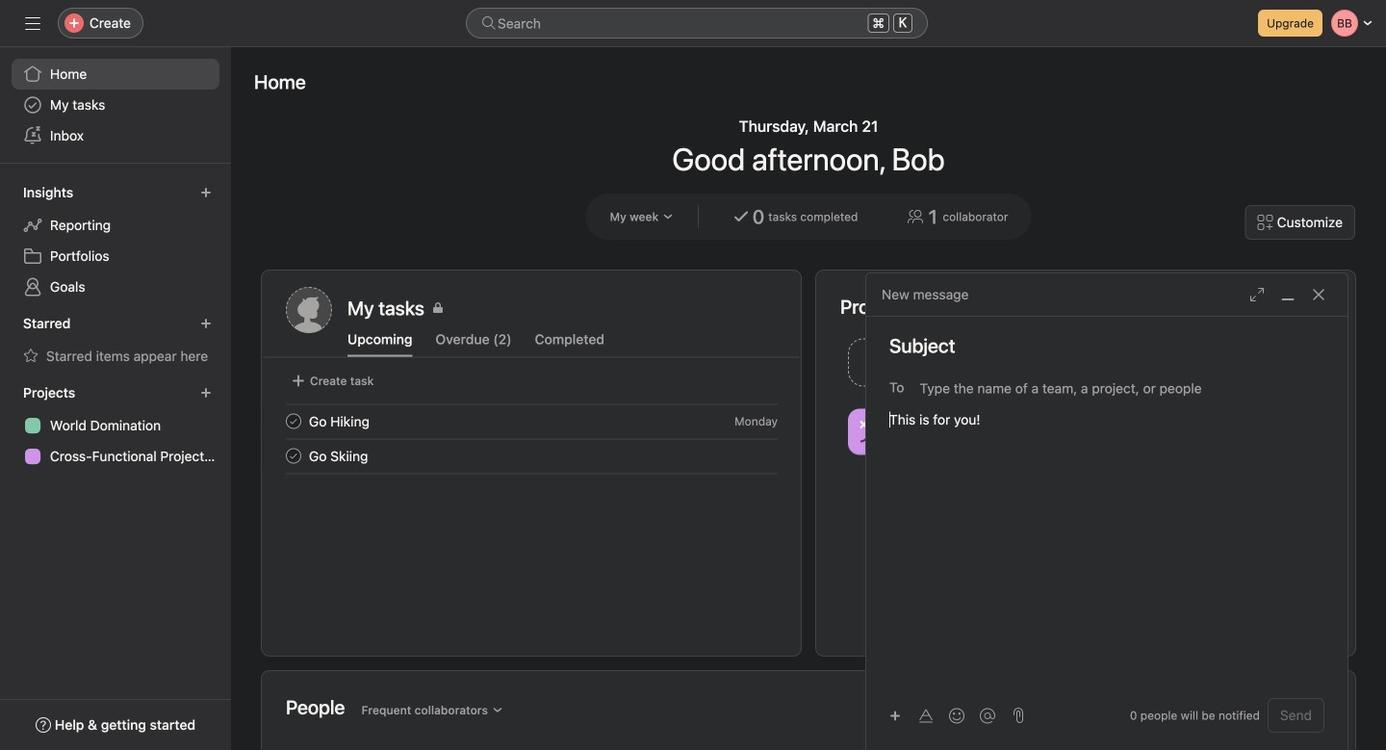 Task type: describe. For each thing, give the bounding box(es) containing it.
global element
[[0, 47, 231, 163]]

Type the name of a team, a project, or people text field
[[920, 377, 1314, 400]]

new project or portfolio image
[[200, 387, 212, 399]]

new insights image
[[200, 187, 212, 198]]

1 mark complete checkbox from the top
[[282, 410, 305, 433]]

starred element
[[0, 306, 231, 376]]

add profile photo image
[[286, 287, 332, 333]]

1 mark complete image from the top
[[282, 410, 305, 433]]

minimize image
[[1281, 287, 1296, 302]]



Task type: locate. For each thing, give the bounding box(es) containing it.
line_and_symbols image
[[860, 420, 883, 443]]

2 mark complete image from the top
[[282, 444, 305, 468]]

Add subject text field
[[867, 332, 1348, 359]]

Mark complete checkbox
[[282, 410, 305, 433], [282, 444, 305, 468]]

close image
[[1312, 287, 1327, 302]]

insights element
[[0, 175, 231, 306]]

0 vertical spatial mark complete image
[[282, 410, 305, 433]]

expand popout to full screen image
[[1250, 287, 1265, 302]]

1 vertical spatial mark complete image
[[282, 444, 305, 468]]

toolbar
[[882, 702, 1005, 729]]

insert an object image
[[890, 710, 901, 722]]

at mention image
[[980, 708, 996, 724]]

mark complete image
[[282, 410, 305, 433], [282, 444, 305, 468]]

2 mark complete checkbox from the top
[[282, 444, 305, 468]]

1 vertical spatial mark complete checkbox
[[282, 444, 305, 468]]

0 vertical spatial mark complete checkbox
[[282, 410, 305, 433]]

add items to starred image
[[200, 318, 212, 329]]

Search tasks, projects, and more text field
[[466, 8, 928, 39]]

dialog
[[867, 273, 1348, 750]]

list item
[[841, 333, 1087, 392], [263, 404, 801, 439], [263, 439, 801, 473]]

hide sidebar image
[[25, 15, 40, 31]]

None field
[[466, 8, 928, 39]]

projects element
[[0, 376, 231, 476]]



Task type: vqa. For each thing, say whether or not it's contained in the screenshot.
ADD SUBTASK image
no



